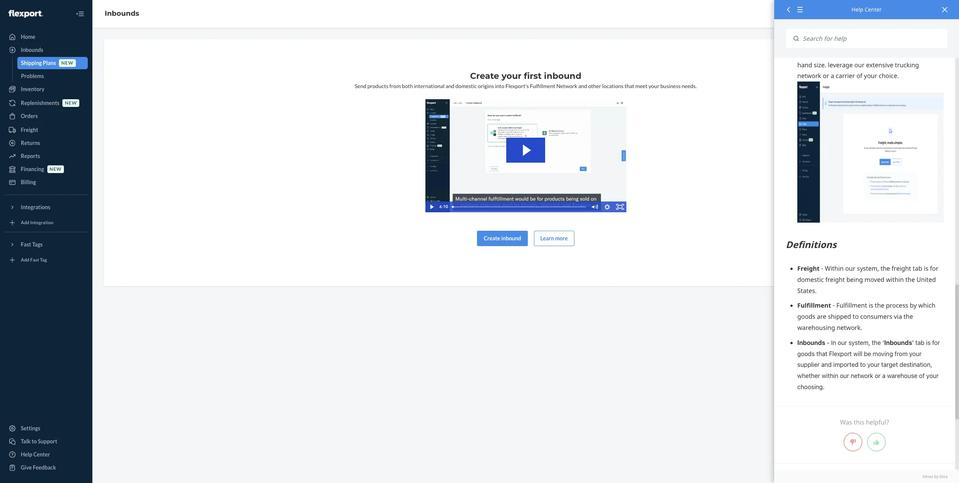 Task type: locate. For each thing, give the bounding box(es) containing it.
flexport logo image
[[8, 10, 43, 18]]

add down fast tags
[[21, 258, 29, 263]]

1 horizontal spatial inbounds link
[[105, 9, 139, 18]]

1 vertical spatial new
[[65, 100, 77, 106]]

domestic
[[456, 83, 477, 89]]

1 vertical spatial inbounds
[[21, 47, 43, 53]]

0 vertical spatial inbound
[[544, 71, 582, 81]]

inbounds
[[105, 9, 139, 18], [21, 47, 43, 53]]

billing
[[21, 179, 36, 186]]

1 vertical spatial create
[[484, 235, 501, 242]]

0 vertical spatial help center
[[852, 6, 882, 13]]

1 horizontal spatial inbound
[[544, 71, 582, 81]]

orders
[[21, 113, 38, 119]]

your
[[502, 71, 522, 81], [649, 83, 660, 89]]

add integration link
[[5, 217, 88, 229]]

feedback
[[33, 465, 56, 472]]

2 add from the top
[[21, 258, 29, 263]]

inbounds inside inbounds link
[[21, 47, 43, 53]]

your up "flexport's"
[[502, 71, 522, 81]]

1 horizontal spatial help
[[852, 6, 864, 13]]

inbound up network
[[544, 71, 582, 81]]

new up orders link
[[65, 100, 77, 106]]

1 vertical spatial inbounds link
[[5, 44, 88, 56]]

plans
[[43, 60, 56, 66]]

network
[[557, 83, 578, 89]]

problems link
[[17, 70, 88, 82]]

0 horizontal spatial inbound
[[502, 235, 522, 242]]

0 horizontal spatial inbounds
[[21, 47, 43, 53]]

Search search field
[[800, 29, 948, 48]]

settings link
[[5, 423, 88, 435]]

0 vertical spatial inbounds link
[[105, 9, 139, 18]]

create inside button
[[484, 235, 501, 242]]

1 vertical spatial help
[[21, 452, 32, 459]]

and left domestic
[[446, 83, 455, 89]]

new right plans at top left
[[61, 60, 74, 66]]

locations
[[603, 83, 624, 89]]

dixa
[[940, 475, 948, 480]]

0 vertical spatial create
[[470, 71, 500, 81]]

create inbound button
[[478, 231, 528, 246]]

1 vertical spatial your
[[649, 83, 660, 89]]

0 vertical spatial new
[[61, 60, 74, 66]]

0 horizontal spatial help center
[[21, 452, 50, 459]]

0 vertical spatial fast
[[21, 242, 31, 248]]

and
[[446, 83, 455, 89], [579, 83, 588, 89]]

origins
[[478, 83, 494, 89]]

help up search search field
[[852, 6, 864, 13]]

0 vertical spatial center
[[865, 6, 882, 13]]

talk
[[21, 439, 31, 445]]

give feedback button
[[5, 462, 88, 475]]

meet
[[636, 83, 648, 89]]

inbounds link
[[105, 9, 139, 18], [5, 44, 88, 56]]

flexport's
[[506, 83, 529, 89]]

fast left the tag
[[30, 258, 39, 263]]

1 horizontal spatial and
[[579, 83, 588, 89]]

add fast tag link
[[5, 254, 88, 267]]

2 vertical spatial new
[[50, 167, 62, 172]]

learn more button
[[534, 231, 575, 246]]

fast tags button
[[5, 239, 88, 251]]

help
[[852, 6, 864, 13], [21, 452, 32, 459]]

shipping plans
[[21, 60, 56, 66]]

1 and from the left
[[446, 83, 455, 89]]

products
[[368, 83, 389, 89]]

help center down to
[[21, 452, 50, 459]]

center up search search field
[[865, 6, 882, 13]]

0 horizontal spatial and
[[446, 83, 455, 89]]

1 vertical spatial inbound
[[502, 235, 522, 242]]

help up give
[[21, 452, 32, 459]]

fast tags
[[21, 242, 43, 248]]

1 vertical spatial center
[[33, 452, 50, 459]]

center down talk to support
[[33, 452, 50, 459]]

create for inbound
[[484, 235, 501, 242]]

and left other at right
[[579, 83, 588, 89]]

new down reports 'link'
[[50, 167, 62, 172]]

add
[[21, 220, 29, 226], [21, 258, 29, 263]]

fast left tags
[[21, 242, 31, 248]]

add left "integration"
[[21, 220, 29, 226]]

inbound inside button
[[502, 235, 522, 242]]

home
[[21, 34, 35, 40]]

create inbound
[[484, 235, 522, 242]]

add for add integration
[[21, 220, 29, 226]]

add fast tag
[[21, 258, 47, 263]]

freight
[[21, 127, 38, 133]]

help center up search search field
[[852, 6, 882, 13]]

fast
[[21, 242, 31, 248], [30, 258, 39, 263]]

orders link
[[5, 110, 88, 123]]

returns link
[[5, 137, 88, 150]]

give feedback
[[21, 465, 56, 472]]

new for financing
[[50, 167, 62, 172]]

inbound inside create your first inbound send products from both international and domestic origins into flexport's fulfillment network and other locations that meet your business needs.
[[544, 71, 582, 81]]

create
[[470, 71, 500, 81], [484, 235, 501, 242]]

problems
[[21, 73, 44, 79]]

needs.
[[682, 83, 697, 89]]

1 vertical spatial add
[[21, 258, 29, 263]]

by
[[935, 475, 939, 480]]

inbound left learn
[[502, 235, 522, 242]]

financing
[[21, 166, 44, 173]]

create inside create your first inbound send products from both international and domestic origins into flexport's fulfillment network and other locations that meet your business needs.
[[470, 71, 500, 81]]

center
[[865, 6, 882, 13], [33, 452, 50, 459]]

first
[[524, 71, 542, 81]]

new
[[61, 60, 74, 66], [65, 100, 77, 106], [50, 167, 62, 172]]

0 vertical spatial add
[[21, 220, 29, 226]]

that
[[625, 83, 635, 89]]

1 add from the top
[[21, 220, 29, 226]]

inbound
[[544, 71, 582, 81], [502, 235, 522, 242]]

help center
[[852, 6, 882, 13], [21, 452, 50, 459]]

both
[[402, 83, 413, 89]]

your right meet
[[649, 83, 660, 89]]

elevio by dixa
[[923, 475, 948, 480]]

1 horizontal spatial inbounds
[[105, 9, 139, 18]]

into
[[495, 83, 505, 89]]

0 vertical spatial your
[[502, 71, 522, 81]]

1 vertical spatial help center
[[21, 452, 50, 459]]

more
[[556, 235, 568, 242]]

video thumbnail image
[[426, 99, 627, 213], [426, 99, 627, 213]]



Task type: describe. For each thing, give the bounding box(es) containing it.
replenishments
[[21, 100, 60, 106]]

inventory
[[21, 86, 44, 92]]

talk to support
[[21, 439, 57, 445]]

give
[[21, 465, 32, 472]]

billing link
[[5, 176, 88, 189]]

0 vertical spatial inbounds
[[105, 9, 139, 18]]

1 vertical spatial fast
[[30, 258, 39, 263]]

reports link
[[5, 150, 88, 163]]

from
[[390, 83, 401, 89]]

1 horizontal spatial center
[[865, 6, 882, 13]]

settings
[[21, 426, 40, 432]]

0 horizontal spatial inbounds link
[[5, 44, 88, 56]]

send
[[355, 83, 367, 89]]

0 horizontal spatial your
[[502, 71, 522, 81]]

1 horizontal spatial help center
[[852, 6, 882, 13]]

inventory link
[[5, 83, 88, 96]]

talk to support button
[[5, 436, 88, 449]]

learn more
[[541, 235, 568, 242]]

freight link
[[5, 124, 88, 136]]

add for add fast tag
[[21, 258, 29, 263]]

fulfillment
[[530, 83, 556, 89]]

elevio by dixa link
[[786, 475, 948, 480]]

returns
[[21, 140, 40, 146]]

create for your
[[470, 71, 500, 81]]

elevio
[[923, 475, 934, 480]]

was
[[841, 419, 853, 427]]

integration
[[30, 220, 54, 226]]

integrations button
[[5, 202, 88, 214]]

fast inside dropdown button
[[21, 242, 31, 248]]

business
[[661, 83, 681, 89]]

international
[[414, 83, 445, 89]]

to
[[32, 439, 37, 445]]

home link
[[5, 31, 88, 43]]

was this helpful?
[[841, 419, 890, 427]]

shipping
[[21, 60, 42, 66]]

0 horizontal spatial center
[[33, 452, 50, 459]]

tag
[[40, 258, 47, 263]]

2 and from the left
[[579, 83, 588, 89]]

new for shipping plans
[[61, 60, 74, 66]]

this
[[854, 419, 865, 427]]

learn
[[541, 235, 554, 242]]

0 vertical spatial help
[[852, 6, 864, 13]]

tags
[[32, 242, 43, 248]]

support
[[38, 439, 57, 445]]

help center link
[[5, 449, 88, 462]]

create your first inbound send products from both international and domestic origins into flexport's fulfillment network and other locations that meet your business needs.
[[355, 71, 697, 89]]

video element
[[426, 99, 627, 213]]

close navigation image
[[76, 9, 85, 18]]

new for replenishments
[[65, 100, 77, 106]]

0 horizontal spatial help
[[21, 452, 32, 459]]

helpful?
[[867, 419, 890, 427]]

integrations
[[21, 204, 50, 211]]

other
[[589, 83, 602, 89]]

add integration
[[21, 220, 54, 226]]

reports
[[21, 153, 40, 160]]

1 horizontal spatial your
[[649, 83, 660, 89]]



Task type: vqa. For each thing, say whether or not it's contained in the screenshot.
topmost create
yes



